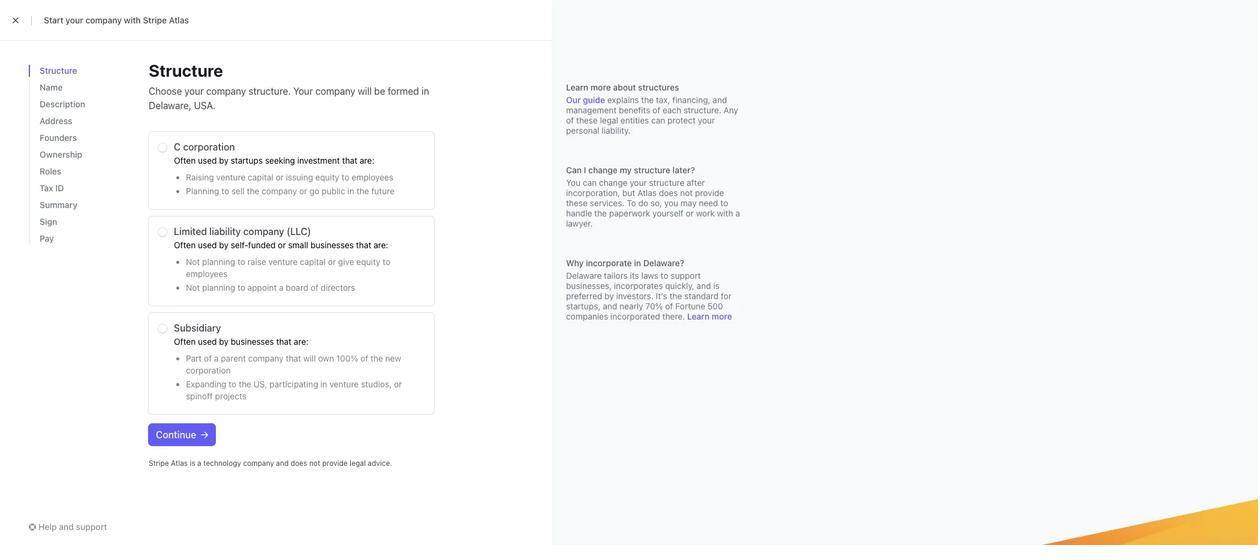 Task type: vqa. For each thing, say whether or not it's contained in the screenshot.
password input 'PASSWORD FIELD'
no



Task type: describe. For each thing, give the bounding box(es) containing it.
in inside raising venture capital or issuing equity to employees planning to sell the company or go public in the future
[[348, 186, 354, 196]]

delaware,
[[149, 100, 191, 111]]

do
[[639, 198, 649, 208]]

work
[[696, 208, 715, 218]]

legal inside the explains the tax, financing, and management benefits of each structure. any of these legal entities can protect your personal liability.
[[600, 115, 619, 125]]

entities
[[621, 115, 649, 125]]

1 vertical spatial change
[[599, 178, 628, 188]]

500
[[708, 301, 723, 311]]

will inside part of a parent company that will own 100% of the new corporation expanding to the us, participating in venture studios, or spinoff projects
[[304, 353, 316, 363]]

the inside the explains the tax, financing, and management benefits of each structure. any of these legal entities can protect your personal liability.
[[642, 95, 654, 105]]

explains
[[608, 95, 639, 105]]

or inside the not planning to raise venture capital or give equity to employees not planning to appoint a board of directors
[[328, 257, 336, 267]]

why
[[566, 258, 584, 268]]

to inside part of a parent company that will own 100% of the new corporation expanding to the us, participating in venture studios, or spinoff projects
[[229, 379, 237, 389]]

your
[[293, 86, 313, 97]]

each
[[663, 105, 682, 115]]

often used by startups seeking investment that are:
[[174, 155, 375, 166]]

standard
[[685, 291, 719, 301]]

companies
[[566, 311, 608, 322]]

the inside can i change my structure later? you can change your structure after incorporation, but atlas does not provide these services. to do so, you may need to handle the paperwork yourself or work with a lawyer.
[[595, 208, 607, 218]]

venture inside the not planning to raise venture capital or give equity to employees not planning to appoint a board of directors
[[269, 257, 298, 267]]

or left go
[[299, 186, 307, 196]]

1 vertical spatial stripe
[[149, 459, 169, 468]]

of right the 100% at the bottom of the page
[[361, 353, 368, 363]]

structure choose your company structure. your company will be formed in delaware, usa.
[[149, 61, 429, 111]]

learn more about structures
[[566, 82, 679, 92]]

start your company with stripe atlas
[[44, 15, 189, 25]]

more for learn more
[[712, 311, 732, 322]]

2 planning from the top
[[202, 283, 235, 293]]

formed
[[388, 86, 419, 97]]

sell
[[232, 186, 245, 196]]

structure
[[149, 61, 223, 80]]

later?
[[673, 165, 695, 175]]

in up its at the right
[[634, 258, 641, 268]]

start
[[44, 15, 63, 25]]

i
[[584, 165, 586, 175]]

our guide
[[566, 95, 605, 105]]

employees inside the not planning to raise venture capital or give equity to employees not planning to appoint a board of directors
[[186, 269, 228, 279]]

0 vertical spatial with
[[124, 15, 141, 25]]

investment
[[297, 155, 340, 166]]

self-
[[231, 240, 248, 250]]

issuing
[[286, 172, 313, 182]]

with inside can i change my structure later? you can change your structure after incorporation, but atlas does not provide these services. to do so, you may need to handle the paperwork yourself or work with a lawyer.
[[717, 208, 734, 218]]

1 planning from the top
[[202, 257, 235, 267]]

help and support link
[[29, 521, 107, 533]]

fortune
[[676, 301, 706, 311]]

go
[[310, 186, 320, 196]]

explains the tax, financing, and management benefits of each structure. any of these legal entities can protect your personal liability.
[[566, 95, 739, 136]]

delaware
[[566, 271, 602, 281]]

to
[[627, 198, 636, 208]]

by for limited liability company (llc)
[[219, 240, 229, 250]]

there.
[[663, 311, 685, 322]]

company inside part of a parent company that will own 100% of the new corporation expanding to the us, participating in venture studios, or spinoff projects
[[248, 353, 284, 363]]

of left each
[[653, 105, 661, 115]]

support inside "help and support" link
[[76, 522, 107, 532]]

its
[[630, 271, 639, 281]]

0 horizontal spatial provide
[[322, 459, 348, 468]]

after
[[687, 178, 705, 188]]

2 vertical spatial are:
[[294, 337, 309, 347]]

venture inside part of a parent company that will own 100% of the new corporation expanding to the us, participating in venture studios, or spinoff projects
[[330, 379, 359, 389]]

0 horizontal spatial legal
[[350, 459, 366, 468]]

advice.
[[368, 459, 392, 468]]

0 vertical spatial change
[[589, 165, 618, 175]]

preferred
[[566, 291, 603, 301]]

financing,
[[673, 95, 711, 105]]

of right part
[[204, 353, 212, 363]]

technology
[[203, 459, 241, 468]]

or down seeking
[[276, 172, 284, 182]]

raise
[[248, 257, 266, 267]]

the left future on the top left
[[357, 186, 369, 196]]

protect
[[668, 115, 696, 125]]

a left technology
[[197, 459, 201, 468]]

parent
[[221, 353, 246, 363]]

3 often from the top
[[174, 337, 196, 347]]

studios,
[[361, 379, 392, 389]]

svg image
[[201, 432, 208, 439]]

company right start
[[85, 15, 122, 25]]

100%
[[336, 353, 358, 363]]

of down our on the top of page
[[566, 115, 574, 125]]

incorporate
[[586, 258, 632, 268]]

personal
[[566, 125, 600, 136]]

to left sell
[[222, 186, 229, 196]]

board
[[286, 283, 308, 293]]

my
[[620, 165, 632, 175]]

yourself
[[653, 208, 684, 218]]

company up the usa.
[[206, 86, 246, 97]]

to inside delaware tailors its laws to support businesses, incorporates quickly, and is preferred by investors. it's the standard for startups, and nearly 70% of fortune 500 companies incorporated there.
[[661, 271, 669, 281]]

2 not from the top
[[186, 283, 200, 293]]

liability.
[[602, 125, 631, 136]]

public
[[322, 186, 345, 196]]

nearly
[[620, 301, 644, 311]]

handle
[[566, 208, 592, 218]]

by inside delaware tailors its laws to support businesses, incorporates quickly, and is preferred by investors. it's the standard for startups, and nearly 70% of fortune 500 companies incorporated there.
[[605, 291, 614, 301]]

new
[[386, 353, 401, 363]]

often used by businesses that are:
[[174, 337, 309, 347]]

but
[[623, 188, 636, 198]]

your inside can i change my structure later? you can change your structure after incorporation, but atlas does not provide these services. to do so, you may need to handle the paperwork yourself or work with a lawyer.
[[630, 178, 647, 188]]

startups
[[231, 155, 263, 166]]

is inside delaware tailors its laws to support businesses, incorporates quickly, and is preferred by investors. it's the standard for startups, and nearly 70% of fortune 500 companies incorporated there.
[[714, 281, 720, 291]]

about
[[613, 82, 636, 92]]

capital inside the not planning to raise venture capital or give equity to employees not planning to appoint a board of directors
[[300, 257, 326, 267]]

choose
[[149, 86, 182, 97]]

3 used from the top
[[198, 337, 217, 347]]

by for subsidiary
[[219, 337, 229, 347]]

to inside can i change my structure later? you can change your structure after incorporation, but atlas does not provide these services. to do so, you may need to handle the paperwork yourself or work with a lawyer.
[[721, 198, 729, 208]]

investors.
[[616, 291, 654, 301]]

company inside raising venture capital or issuing equity to employees planning to sell the company or go public in the future
[[262, 186, 297, 196]]

raising
[[186, 172, 214, 182]]

our
[[566, 95, 581, 105]]

incorporation,
[[566, 188, 620, 198]]

stripe atlas is a technology company and does not provide legal advice.
[[149, 459, 392, 468]]

the left new
[[371, 353, 383, 363]]

planning
[[186, 186, 219, 196]]

incorporated
[[611, 311, 660, 322]]

laws
[[642, 271, 659, 281]]

1 not from the top
[[186, 257, 200, 267]]

to right give
[[383, 257, 391, 267]]

0 vertical spatial corporation
[[183, 142, 235, 152]]

directors
[[321, 283, 355, 293]]

so,
[[651, 198, 662, 208]]

your right start
[[66, 15, 83, 25]]

paperwork
[[609, 208, 651, 218]]

continue button
[[149, 424, 215, 446]]



Task type: locate. For each thing, give the bounding box(es) containing it.
0 vertical spatial not
[[680, 188, 693, 198]]

1 vertical spatial does
[[291, 459, 307, 468]]

by for c corporation
[[219, 155, 229, 166]]

1 vertical spatial structure
[[649, 178, 685, 188]]

structure. inside structure choose your company structure. your company will be formed in delaware, usa.
[[249, 86, 291, 97]]

0 vertical spatial these
[[576, 115, 598, 125]]

structure. left any
[[684, 105, 722, 115]]

businesses,
[[566, 281, 612, 291]]

provide inside can i change my structure later? you can change your structure after incorporation, but atlas does not provide these services. to do so, you may need to handle the paperwork yourself or work with a lawyer.
[[695, 188, 724, 198]]

capital down often used by startups seeking investment that are:
[[248, 172, 274, 182]]

1 vertical spatial atlas
[[638, 188, 657, 198]]

of right 70%
[[665, 301, 673, 311]]

legal down explains
[[600, 115, 619, 125]]

(llc)
[[287, 226, 311, 237]]

of inside delaware tailors its laws to support businesses, incorporates quickly, and is preferred by investors. it's the standard for startups, and nearly 70% of fortune 500 companies incorporated there.
[[665, 301, 673, 311]]

guide
[[583, 95, 605, 105]]

1 vertical spatial these
[[566, 198, 588, 208]]

1 vertical spatial can
[[583, 178, 597, 188]]

2 often from the top
[[174, 240, 196, 250]]

atlas up structure
[[169, 15, 189, 25]]

company up funded
[[243, 226, 284, 237]]

often down limited
[[174, 240, 196, 250]]

0 vertical spatial employees
[[352, 172, 394, 182]]

businesses up give
[[311, 240, 354, 250]]

delaware?
[[644, 258, 685, 268]]

more
[[591, 82, 611, 92], [712, 311, 732, 322]]

these inside can i change my structure later? you can change your structure after incorporation, but atlas does not provide these services. to do so, you may need to handle the paperwork yourself or work with a lawyer.
[[566, 198, 588, 208]]

company right your
[[316, 86, 355, 97]]

businesses up parent
[[231, 337, 274, 347]]

structure. left your
[[249, 86, 291, 97]]

a inside can i change my structure later? you can change your structure after incorporation, but atlas does not provide these services. to do so, you may need to handle the paperwork yourself or work with a lawyer.
[[736, 208, 740, 218]]

0 vertical spatial venture
[[216, 172, 246, 182]]

1 vertical spatial structure.
[[684, 105, 722, 115]]

your inside the explains the tax, financing, and management benefits of each structure. any of these legal entities can protect your personal liability.
[[698, 115, 715, 125]]

can down tax,
[[652, 115, 666, 125]]

a inside part of a parent company that will own 100% of the new corporation expanding to the us, participating in venture studios, or spinoff projects
[[214, 353, 219, 363]]

employees down limited
[[186, 269, 228, 279]]

structures
[[638, 82, 679, 92]]

be
[[374, 86, 385, 97]]

funded
[[248, 240, 276, 250]]

appoint
[[248, 283, 277, 293]]

0 horizontal spatial more
[[591, 82, 611, 92]]

your up the usa.
[[185, 86, 204, 97]]

equity inside raising venture capital or issuing equity to employees planning to sell the company or go public in the future
[[316, 172, 340, 182]]

used down subsidiary
[[198, 337, 217, 347]]

not planning to raise venture capital or give equity to employees not planning to appoint a board of directors
[[186, 257, 391, 293]]

0 vertical spatial does
[[659, 188, 678, 198]]

in right public
[[348, 186, 354, 196]]

need
[[699, 198, 719, 208]]

can
[[652, 115, 666, 125], [583, 178, 597, 188]]

or left work on the right of page
[[686, 208, 694, 218]]

0 vertical spatial capital
[[248, 172, 274, 182]]

of
[[653, 105, 661, 115], [566, 115, 574, 125], [311, 283, 319, 293], [665, 301, 673, 311], [204, 353, 212, 363], [361, 353, 368, 363]]

0 vertical spatial stripe
[[143, 15, 167, 25]]

the
[[642, 95, 654, 105], [247, 186, 259, 196], [357, 186, 369, 196], [595, 208, 607, 218], [670, 291, 682, 301], [371, 353, 383, 363], [239, 379, 251, 389]]

0 horizontal spatial with
[[124, 15, 141, 25]]

often for limited
[[174, 240, 196, 250]]

provide up work on the right of page
[[695, 188, 724, 198]]

learn
[[566, 82, 589, 92], [688, 311, 710, 322]]

or inside can i change my structure later? you can change your structure after incorporation, but atlas does not provide these services. to do so, you may need to handle the paperwork yourself or work with a lawyer.
[[686, 208, 694, 218]]

venture
[[216, 172, 246, 182], [269, 257, 298, 267], [330, 379, 359, 389]]

is
[[714, 281, 720, 291], [190, 459, 195, 468]]

does inside can i change my structure later? you can change your structure after incorporation, but atlas does not provide these services. to do so, you may need to handle the paperwork yourself or work with a lawyer.
[[659, 188, 678, 198]]

the left tax,
[[642, 95, 654, 105]]

0 vertical spatial structure
[[634, 165, 671, 175]]

support inside delaware tailors its laws to support businesses, incorporates quickly, and is preferred by investors. it's the standard for startups, and nearly 70% of fortune 500 companies incorporated there.
[[671, 271, 701, 281]]

more for learn more about structures
[[591, 82, 611, 92]]

2 vertical spatial used
[[198, 337, 217, 347]]

usa.
[[194, 100, 216, 111]]

to right need
[[721, 198, 729, 208]]

1 vertical spatial often
[[174, 240, 196, 250]]

2 vertical spatial venture
[[330, 379, 359, 389]]

equity right give
[[357, 257, 381, 267]]

to left the raise
[[238, 257, 245, 267]]

can inside can i change my structure later? you can change your structure after incorporation, but atlas does not provide these services. to do so, you may need to handle the paperwork yourself or work with a lawyer.
[[583, 178, 597, 188]]

structure. inside the explains the tax, financing, and management benefits of each structure. any of these legal entities can protect your personal liability.
[[684, 105, 722, 115]]

to up public
[[342, 172, 350, 182]]

not inside can i change my structure later? you can change your structure after incorporation, but atlas does not provide these services. to do so, you may need to handle the paperwork yourself or work with a lawyer.
[[680, 188, 693, 198]]

your down my
[[630, 178, 647, 188]]

learn down standard
[[688, 311, 710, 322]]

0 horizontal spatial learn
[[566, 82, 589, 92]]

more up guide
[[591, 82, 611, 92]]

0 vertical spatial used
[[198, 155, 217, 166]]

0 vertical spatial atlas
[[169, 15, 189, 25]]

1 horizontal spatial is
[[714, 281, 720, 291]]

tailors
[[604, 271, 628, 281]]

is left technology
[[190, 459, 195, 468]]

to up projects on the bottom left of page
[[229, 379, 237, 389]]

0 vertical spatial more
[[591, 82, 611, 92]]

0 horizontal spatial not
[[309, 459, 320, 468]]

1 vertical spatial is
[[190, 459, 195, 468]]

1 horizontal spatial support
[[671, 271, 701, 281]]

0 vertical spatial often
[[174, 155, 196, 166]]

atlas
[[169, 15, 189, 25], [638, 188, 657, 198], [171, 459, 188, 468]]

can inside the explains the tax, financing, and management benefits of each structure. any of these legal entities can protect your personal liability.
[[652, 115, 666, 125]]

1 horizontal spatial does
[[659, 188, 678, 198]]

a right need
[[736, 208, 740, 218]]

help and support
[[38, 522, 107, 532]]

your right protect
[[698, 115, 715, 125]]

does
[[659, 188, 678, 198], [291, 459, 307, 468]]

atlas down continue button in the bottom left of the page
[[171, 459, 188, 468]]

0 horizontal spatial businesses
[[231, 337, 274, 347]]

capital down small
[[300, 257, 326, 267]]

venture inside raising venture capital or issuing equity to employees planning to sell the company or go public in the future
[[216, 172, 246, 182]]

and inside "help and support" link
[[59, 522, 74, 532]]

0 vertical spatial learn
[[566, 82, 589, 92]]

expanding
[[186, 379, 227, 389]]

that right investment
[[342, 155, 358, 166]]

support down delaware?
[[671, 271, 701, 281]]

0 vertical spatial structure.
[[249, 86, 291, 97]]

1 horizontal spatial businesses
[[311, 240, 354, 250]]

1 vertical spatial venture
[[269, 257, 298, 267]]

the left us,
[[239, 379, 251, 389]]

structure
[[634, 165, 671, 175], [649, 178, 685, 188]]

equity inside the not planning to raise venture capital or give equity to employees not planning to appoint a board of directors
[[357, 257, 381, 267]]

liability
[[209, 226, 241, 237]]

equity up public
[[316, 172, 340, 182]]

quickly,
[[666, 281, 695, 291]]

2 horizontal spatial venture
[[330, 379, 359, 389]]

0 horizontal spatial can
[[583, 178, 597, 188]]

2 vertical spatial atlas
[[171, 459, 188, 468]]

0 horizontal spatial is
[[190, 459, 195, 468]]

to down delaware?
[[661, 271, 669, 281]]

0 vertical spatial businesses
[[311, 240, 354, 250]]

2 used from the top
[[198, 240, 217, 250]]

used down c corporation
[[198, 155, 217, 166]]

for
[[721, 291, 732, 301]]

0 horizontal spatial structure.
[[249, 86, 291, 97]]

learn for learn more about structures
[[566, 82, 589, 92]]

part of a parent company that will own 100% of the new corporation expanding to the us, participating in venture studios, or spinoff projects
[[186, 353, 402, 401]]

planning down self-
[[202, 257, 235, 267]]

1 horizontal spatial employees
[[352, 172, 394, 182]]

1 horizontal spatial structure.
[[684, 105, 722, 115]]

used
[[198, 155, 217, 166], [198, 240, 217, 250], [198, 337, 217, 347]]

will left be
[[358, 86, 372, 97]]

0 horizontal spatial support
[[76, 522, 107, 532]]

by left startups
[[219, 155, 229, 166]]

change down my
[[599, 178, 628, 188]]

company
[[85, 15, 122, 25], [206, 86, 246, 97], [316, 86, 355, 97], [262, 186, 297, 196], [243, 226, 284, 237], [248, 353, 284, 363], [243, 459, 274, 468]]

used for liability
[[198, 240, 217, 250]]

our guide link
[[566, 95, 605, 105]]

by
[[219, 155, 229, 166], [219, 240, 229, 250], [605, 291, 614, 301], [219, 337, 229, 347]]

structure up you
[[649, 178, 685, 188]]

0 vertical spatial are:
[[360, 155, 375, 166]]

the inside delaware tailors its laws to support businesses, incorporates quickly, and is preferred by investors. it's the standard for startups, and nearly 70% of fortune 500 companies incorporated there.
[[670, 291, 682, 301]]

1 horizontal spatial provide
[[695, 188, 724, 198]]

that inside part of a parent company that will own 100% of the new corporation expanding to the us, participating in venture studios, or spinoff projects
[[286, 353, 301, 363]]

0 vertical spatial legal
[[600, 115, 619, 125]]

1 horizontal spatial with
[[717, 208, 734, 218]]

that down future on the top left
[[356, 240, 372, 250]]

or left small
[[278, 240, 286, 250]]

that up participating
[[286, 353, 301, 363]]

the right the it's
[[670, 291, 682, 301]]

delaware tailors its laws to support businesses, incorporates quickly, and is preferred by investors. it's the standard for startups, and nearly 70% of fortune 500 companies incorporated there.
[[566, 271, 732, 322]]

1 horizontal spatial venture
[[269, 257, 298, 267]]

often used by self-funded or small businesses that are:
[[174, 240, 388, 250]]

1 vertical spatial with
[[717, 208, 734, 218]]

these down our guide
[[576, 115, 598, 125]]

1 often from the top
[[174, 155, 196, 166]]

the right handle
[[595, 208, 607, 218]]

are: down future on the top left
[[374, 240, 388, 250]]

structure right my
[[634, 165, 671, 175]]

used for corporation
[[198, 155, 217, 166]]

employees inside raising venture capital or issuing equity to employees planning to sell the company or go public in the future
[[352, 172, 394, 182]]

1 horizontal spatial learn
[[688, 311, 710, 322]]

raising venture capital or issuing equity to employees planning to sell the company or go public in the future
[[186, 172, 395, 196]]

part
[[186, 353, 202, 363]]

continue
[[156, 430, 196, 440]]

0 vertical spatial planning
[[202, 257, 235, 267]]

a inside the not planning to raise venture capital or give equity to employees not planning to appoint a board of directors
[[279, 283, 284, 293]]

to left 'appoint'
[[238, 283, 245, 293]]

1 horizontal spatial more
[[712, 311, 732, 322]]

own
[[318, 353, 334, 363]]

1 horizontal spatial legal
[[600, 115, 619, 125]]

in down own
[[321, 379, 327, 389]]

your inside structure choose your company structure. your company will be formed in delaware, usa.
[[185, 86, 204, 97]]

these up lawyer.
[[566, 198, 588, 208]]

these
[[576, 115, 598, 125], [566, 198, 588, 208]]

legal
[[600, 115, 619, 125], [350, 459, 366, 468]]

1 vertical spatial not
[[186, 283, 200, 293]]

learn more link
[[688, 311, 732, 322]]

capital inside raising venture capital or issuing equity to employees planning to sell the company or go public in the future
[[248, 172, 274, 182]]

0 vertical spatial not
[[186, 257, 200, 267]]

support
[[671, 271, 701, 281], [76, 522, 107, 532]]

that
[[342, 155, 358, 166], [356, 240, 372, 250], [276, 337, 292, 347], [286, 353, 301, 363]]

or inside part of a parent company that will own 100% of the new corporation expanding to the us, participating in venture studios, or spinoff projects
[[394, 379, 402, 389]]

future
[[372, 186, 395, 196]]

services.
[[590, 198, 625, 208]]

provide left advice.
[[322, 459, 348, 468]]

projects
[[215, 391, 247, 401]]

can down 'i'
[[583, 178, 597, 188]]

equity
[[316, 172, 340, 182], [357, 257, 381, 267]]

us,
[[254, 379, 267, 389]]

0 vertical spatial will
[[358, 86, 372, 97]]

learn up our on the top of page
[[566, 82, 589, 92]]

by up parent
[[219, 337, 229, 347]]

often for c
[[174, 155, 196, 166]]

a
[[736, 208, 740, 218], [279, 283, 284, 293], [214, 353, 219, 363], [197, 459, 201, 468]]

0 horizontal spatial does
[[291, 459, 307, 468]]

will inside structure choose your company structure. your company will be formed in delaware, usa.
[[358, 86, 372, 97]]

1 vertical spatial not
[[309, 459, 320, 468]]

is left for
[[714, 281, 720, 291]]

can
[[566, 165, 582, 175]]

stripe down continue
[[149, 459, 169, 468]]

businesses
[[311, 240, 354, 250], [231, 337, 274, 347]]

1 vertical spatial employees
[[186, 269, 228, 279]]

0 horizontal spatial venture
[[216, 172, 246, 182]]

1 used from the top
[[198, 155, 217, 166]]

often down c
[[174, 155, 196, 166]]

corporation up expanding
[[186, 365, 231, 375]]

not
[[680, 188, 693, 198], [309, 459, 320, 468]]

1 vertical spatial provide
[[322, 459, 348, 468]]

incorporates
[[614, 281, 663, 291]]

a left parent
[[214, 353, 219, 363]]

a left board
[[279, 283, 284, 293]]

why incorporate in delaware?
[[566, 258, 685, 268]]

limited liability company (llc)
[[174, 226, 311, 237]]

or right studios,
[[394, 379, 402, 389]]

in inside part of a parent company that will own 100% of the new corporation expanding to the us, participating in venture studios, or spinoff projects
[[321, 379, 327, 389]]

of right board
[[311, 283, 319, 293]]

1 horizontal spatial capital
[[300, 257, 326, 267]]

company down issuing
[[262, 186, 297, 196]]

may
[[681, 198, 697, 208]]

tax,
[[656, 95, 671, 105]]

give
[[338, 257, 354, 267]]

are: up part of a parent company that will own 100% of the new corporation expanding to the us, participating in venture studios, or spinoff projects
[[294, 337, 309, 347]]

0 horizontal spatial capital
[[248, 172, 274, 182]]

0 horizontal spatial equity
[[316, 172, 340, 182]]

1 vertical spatial businesses
[[231, 337, 274, 347]]

1 vertical spatial corporation
[[186, 365, 231, 375]]

and inside the explains the tax, financing, and management benefits of each structure. any of these legal entities can protect your personal liability.
[[713, 95, 727, 105]]

atlas right but
[[638, 188, 657, 198]]

can i change my structure later? you can change your structure after incorporation, but atlas does not provide these services. to do so, you may need to handle the paperwork yourself or work with a lawyer.
[[566, 165, 740, 229]]

small
[[288, 240, 308, 250]]

0 vertical spatial can
[[652, 115, 666, 125]]

more down for
[[712, 311, 732, 322]]

employees up future on the top left
[[352, 172, 394, 182]]

legal left advice.
[[350, 459, 366, 468]]

in right the formed on the top left of the page
[[422, 86, 429, 97]]

1 vertical spatial capital
[[300, 257, 326, 267]]

2 vertical spatial often
[[174, 337, 196, 347]]

these inside the explains the tax, financing, and management benefits of each structure. any of these legal entities can protect your personal liability.
[[576, 115, 598, 125]]

it's
[[656, 291, 668, 301]]

subsidiary
[[174, 323, 221, 334]]

participating
[[270, 379, 318, 389]]

are: up future on the top left
[[360, 155, 375, 166]]

1 vertical spatial support
[[76, 522, 107, 532]]

1 vertical spatial are:
[[374, 240, 388, 250]]

1 horizontal spatial equity
[[357, 257, 381, 267]]

learn for learn more
[[688, 311, 710, 322]]

the right sell
[[247, 186, 259, 196]]

in inside structure choose your company structure. your company will be formed in delaware, usa.
[[422, 86, 429, 97]]

used down limited
[[198, 240, 217, 250]]

startups,
[[566, 301, 601, 311]]

0 horizontal spatial will
[[304, 353, 316, 363]]

1 vertical spatial equity
[[357, 257, 381, 267]]

0 vertical spatial support
[[671, 271, 701, 281]]

0 horizontal spatial employees
[[186, 269, 228, 279]]

1 vertical spatial will
[[304, 353, 316, 363]]

1 horizontal spatial not
[[680, 188, 693, 198]]

company up us,
[[248, 353, 284, 363]]

venture up sell
[[216, 172, 246, 182]]

not down limited
[[186, 257, 200, 267]]

not up subsidiary
[[186, 283, 200, 293]]

corporation inside part of a parent company that will own 100% of the new corporation expanding to the us, participating in venture studios, or spinoff projects
[[186, 365, 231, 375]]

0 vertical spatial equity
[[316, 172, 340, 182]]

1 horizontal spatial will
[[358, 86, 372, 97]]

stripe
[[143, 15, 167, 25], [149, 459, 169, 468]]

1 vertical spatial used
[[198, 240, 217, 250]]

atlas inside can i change my structure later? you can change your structure after incorporation, but atlas does not provide these services. to do so, you may need to handle the paperwork yourself or work with a lawyer.
[[638, 188, 657, 198]]

1 vertical spatial planning
[[202, 283, 235, 293]]

1 horizontal spatial can
[[652, 115, 666, 125]]

you
[[566, 178, 581, 188]]

limited
[[174, 226, 207, 237]]

that up part of a parent company that will own 100% of the new corporation expanding to the us, participating in venture studios, or spinoff projects
[[276, 337, 292, 347]]

0 vertical spatial is
[[714, 281, 720, 291]]

by down "liability"
[[219, 240, 229, 250]]

seeking
[[265, 155, 295, 166]]

you
[[665, 198, 679, 208]]

change right 'i'
[[589, 165, 618, 175]]

company right technology
[[243, 459, 274, 468]]

1 vertical spatial more
[[712, 311, 732, 322]]

c
[[174, 142, 181, 152]]

1 vertical spatial legal
[[350, 459, 366, 468]]

venture down often used by self-funded or small businesses that are:
[[269, 257, 298, 267]]

1 vertical spatial learn
[[688, 311, 710, 322]]

0 vertical spatial provide
[[695, 188, 724, 198]]

of inside the not planning to raise venture capital or give equity to employees not planning to appoint a board of directors
[[311, 283, 319, 293]]



